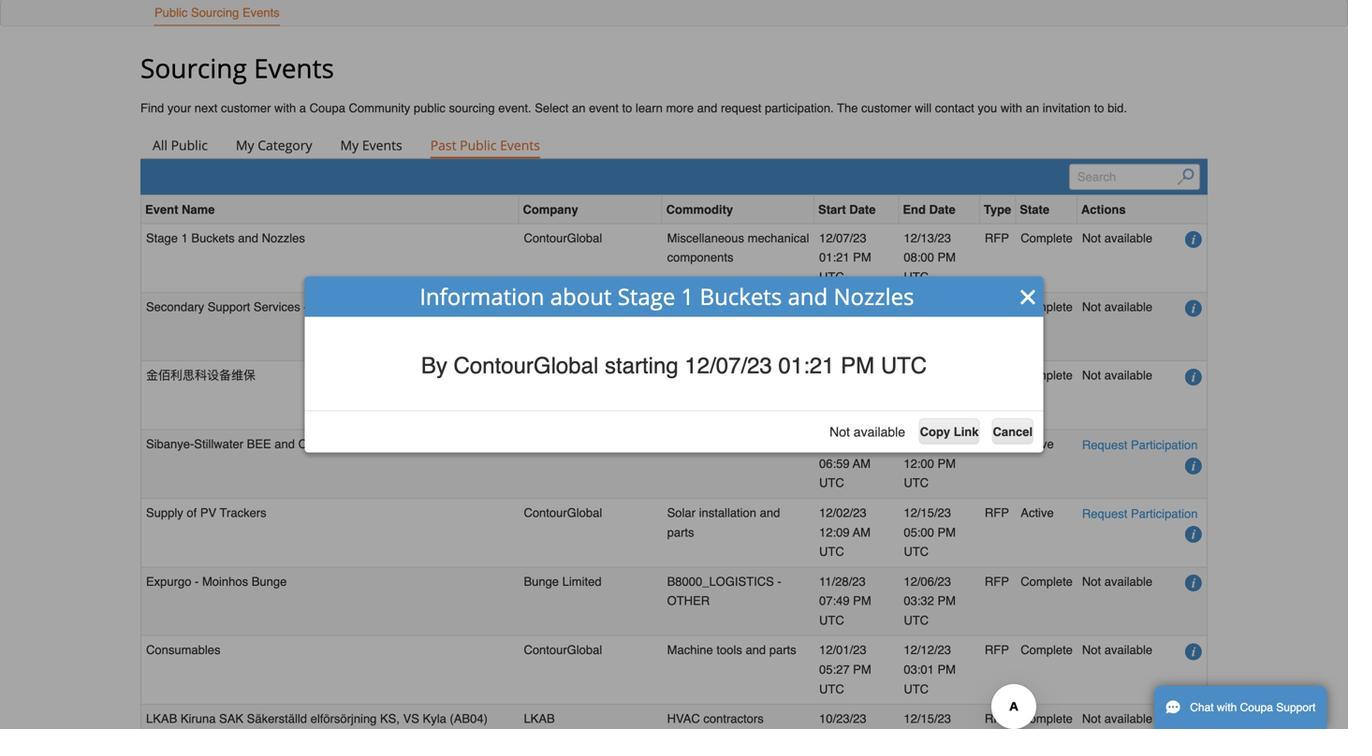 Task type: locate. For each thing, give the bounding box(es) containing it.
bunge left limited
[[524, 575, 559, 589]]

sibanye- down kimberly-
[[524, 437, 572, 451]]

12/15/23 down 12/12/23 03:01 pm utc
[[904, 712, 956, 729]]

utc for 12/10/23 07:00 am utc
[[904, 407, 929, 422]]

sourcing up next
[[140, 50, 247, 86]]

12/05/23 inside 12/05/23 06:59 am utc
[[819, 437, 867, 451]]

type button
[[984, 200, 1011, 219]]

hvac
[[667, 712, 700, 726]]

stillwater
[[572, 300, 621, 314], [194, 437, 243, 451], [572, 437, 621, 451]]

utc inside 12/19/23 12:00 pm utc
[[904, 476, 929, 490]]

1 active from the top
[[1021, 437, 1054, 451]]

0 horizontal spatial lkab
[[146, 712, 177, 726]]

1 horizontal spatial 12/07/23
[[819, 231, 867, 245]]

12/05/23 up 11:28
[[819, 369, 867, 383]]

utc inside 12/12/23 03:01 pm utc
[[904, 682, 929, 696]]

12/05/23 11:28 am utc
[[819, 369, 870, 422]]

trackers
[[220, 506, 266, 520]]

am inside 12/07/23 11:23 am utc
[[936, 319, 954, 333]]

all public
[[153, 136, 208, 154]]

0 vertical spatial sibanye-stillwater
[[524, 300, 621, 314]]

1 bunge from the left
[[252, 575, 287, 589]]

1 vertical spatial sibanye-stillwater
[[524, 437, 621, 451]]

active right link
[[1021, 437, 1054, 451]]

6 rfp from the top
[[985, 712, 1009, 726]]

available inside the "information about stage 1 buckets and nozzles" dialog
[[854, 425, 905, 440]]

request participation for 12/15/23 05:00 pm utc
[[1082, 507, 1198, 521]]

mechanical
[[748, 231, 809, 245]]

1 horizontal spatial buckets
[[700, 281, 782, 312]]

0 vertical spatial 12/15/23
[[904, 506, 951, 520]]

event name
[[145, 203, 215, 217]]

other
[[667, 594, 710, 608]]

1 horizontal spatial bunge
[[524, 575, 559, 589]]

5 rfp from the top
[[985, 643, 1009, 657]]

active down cancel
[[1021, 506, 1054, 520]]

supply
[[146, 506, 183, 520]]

utc down 11:23
[[904, 339, 929, 353]]

1 vertical spatial request participation button
[[1082, 504, 1198, 524]]

end date
[[903, 203, 956, 217]]

parts
[[667, 525, 694, 539], [769, 643, 796, 657]]

end date button
[[903, 200, 956, 219]]

my category link
[[224, 132, 324, 158]]

active for 12/19/23 12:00 pm utc
[[1021, 437, 1054, 451]]

pm down 12/13/23
[[938, 251, 956, 265]]

2 horizontal spatial with
[[1217, 701, 1237, 714]]

utc for 12/19/23 12:00 pm utc
[[904, 476, 929, 490]]

12/15/23 for 12/15/23 05:00 pm utc
[[904, 506, 951, 520]]

to left learn at the left
[[622, 101, 632, 115]]

public right 'all'
[[171, 136, 208, 154]]

not for 12/06/23
[[1082, 575, 1101, 589]]

date for start date
[[849, 203, 876, 217]]

utc up 07:00
[[881, 353, 927, 378]]

1 vertical spatial buckets
[[700, 281, 782, 312]]

sibanye- up supply
[[146, 437, 194, 451]]

pm for 12/06/23
[[938, 594, 956, 608]]

1 request from the top
[[1082, 438, 1127, 452]]

bunge right the moinhos
[[252, 575, 287, 589]]

am for 11:28
[[852, 388, 870, 402]]

2 sibanye-stillwater from the top
[[524, 437, 621, 451]]

2 request from the top
[[1082, 507, 1127, 521]]

1 vertical spatial 12/05/23
[[819, 369, 867, 383]]

date inside start date button
[[849, 203, 876, 217]]

1 vertical spatial stage
[[618, 281, 675, 312]]

and right more
[[697, 101, 717, 115]]

1 horizontal spatial support
[[1276, 701, 1316, 714]]

0 vertical spatial 01:21
[[819, 251, 850, 265]]

not available for 12/07/23
[[1082, 300, 1152, 314]]

0 vertical spatial stage
[[146, 231, 178, 245]]

available
[[1104, 231, 1152, 245], [1104, 300, 1152, 314], [1104, 369, 1152, 383], [854, 425, 905, 440], [1104, 575, 1152, 589], [1104, 643, 1152, 657], [1104, 712, 1152, 726]]

utc for 12/12/23 03:01 pm utc
[[904, 682, 929, 696]]

1 vertical spatial 12/07/23
[[904, 300, 951, 314]]

pm inside the "12/05/23 12:39 pm utc"
[[853, 319, 871, 333]]

0 horizontal spatial support
[[208, 300, 250, 314]]

2 rfp from the top
[[985, 437, 1009, 451]]

1 participation from the top
[[1131, 438, 1198, 452]]

request
[[1082, 438, 1127, 452], [1082, 507, 1127, 521]]

12/05/23 for 06:59
[[819, 437, 867, 451]]

2011 - s/w secondarysupport
[[667, 300, 768, 333]]

utc inside 12/07/23 01:21 pm utc
[[819, 270, 844, 284]]

Search text field
[[1069, 164, 1200, 190]]

starting
[[605, 353, 678, 378]]

1 horizontal spatial to
[[1094, 101, 1104, 115]]

am down 12/10/23
[[937, 388, 955, 402]]

and right tools at right
[[746, 643, 766, 657]]

0 horizontal spatial to
[[622, 101, 632, 115]]

pm right 12:39
[[853, 319, 871, 333]]

pm up 11:28
[[841, 353, 875, 378]]

not available for 12/12/23
[[1082, 643, 1152, 657]]

pm inside 12/01/23 05:27 pm utc
[[853, 663, 871, 677]]

complete for 12/12/23
[[1021, 643, 1073, 657]]

utc inside 12/06/23 03:32 pm utc
[[904, 614, 929, 628]]

rfp for 12/12/23 03:01 pm utc
[[985, 643, 1009, 657]]

contourglobal down the information
[[454, 353, 598, 378]]

pm for 12/12/23
[[938, 663, 956, 677]]

- right 3104
[[698, 437, 702, 451]]

12/07/23 inside 12/07/23 11:23 am utc
[[904, 300, 951, 314]]

public inside "all public" link
[[171, 136, 208, 154]]

12/05/23 for 12:39
[[819, 300, 867, 314]]

1 rfp from the top
[[985, 231, 1009, 245]]

01:21 inside the "information about stage 1 buckets and nozzles" dialog
[[778, 353, 835, 378]]

1 vertical spatial request participation
[[1082, 507, 1198, 521]]

contourglobal down company button
[[524, 231, 602, 245]]

public up sourcing events
[[154, 6, 188, 20]]

3 12/05/23 from the top
[[819, 437, 867, 451]]

date right end
[[929, 203, 956, 217]]

not inside the "information about stage 1 buckets and nozzles" dialog
[[830, 425, 850, 440]]

12/05/23 inside the "12/05/23 12:39 pm utc"
[[819, 300, 867, 314]]

12/07/23 for 11:23
[[904, 300, 951, 314]]

utc down 12:39
[[819, 339, 844, 353]]

parts for solar installation and parts
[[667, 525, 694, 539]]

by contourglobal starting 12/07/23 01:21 pm utc
[[421, 353, 927, 378]]

to left the bid.
[[1094, 101, 1104, 115]]

0 vertical spatial request participation button
[[1082, 435, 1198, 455]]

utc inside the "12/05/23 12:39 pm utc"
[[819, 339, 844, 353]]

3 complete from the top
[[1021, 369, 1073, 383]]

0 vertical spatial 12/05/23
[[819, 300, 867, 314]]

pm inside 12/15/23 05:00 pm utc
[[938, 525, 956, 539]]

am right 11:28
[[852, 388, 870, 402]]

and inside solar installation and parts
[[760, 506, 780, 520]]

customer left will
[[861, 101, 911, 115]]

01:21 down start
[[819, 251, 850, 265]]

am inside 12/02/23 12:09 am utc
[[853, 525, 871, 539]]

utc down 05:00
[[904, 545, 929, 559]]

a
[[299, 101, 306, 115]]

0 vertical spatial active
[[1021, 437, 1054, 451]]

1 down event name button
[[181, 231, 188, 245]]

12/15/23
[[904, 506, 951, 520], [904, 712, 956, 729]]

participation
[[1131, 438, 1198, 452], [1131, 507, 1198, 521]]

2 my from the left
[[340, 136, 359, 154]]

buckets up 'secondarysupport'
[[700, 281, 782, 312]]

pm inside 12/13/23 08:00 pm utc
[[938, 251, 956, 265]]

stage right about
[[618, 281, 675, 312]]

0 vertical spatial 1
[[181, 231, 188, 245]]

sourcing up sourcing events
[[191, 6, 239, 20]]

consumables
[[146, 643, 220, 657]]

with inside "button"
[[1217, 701, 1237, 714]]

1 left s/w
[[681, 281, 694, 312]]

0 horizontal spatial my
[[236, 136, 254, 154]]

- for expurgo - moinhos bunge
[[777, 575, 781, 589]]

1 vertical spatial parts
[[769, 643, 796, 657]]

utc inside 12/05/23 06:59 am utc
[[819, 476, 844, 490]]

nozzles up 12:39
[[834, 281, 914, 312]]

12/12/23
[[904, 643, 951, 657]]

find your next customer with a coupa community public sourcing event. select an event to learn more and request participation. the customer will contact you with an invitation to bid.
[[140, 101, 1127, 115]]

with left a
[[274, 101, 296, 115]]

sibanye-stillwater for 2011
[[524, 300, 621, 314]]

0 vertical spatial nozzles
[[262, 231, 305, 245]]

0 vertical spatial sourcing
[[191, 6, 239, 20]]

2 12/15/23 from the top
[[904, 712, 956, 729]]

2 horizontal spatial 12/07/23
[[904, 300, 951, 314]]

network
[[667, 369, 712, 383]]

0 vertical spatial 12/07/23
[[819, 231, 867, 245]]

utc for 12/02/23 12:09 am utc
[[819, 545, 844, 559]]

0 horizontal spatial nozzles
[[262, 231, 305, 245]]

and up 12:39
[[788, 281, 828, 312]]

12/05/23 up 06:59 in the bottom of the page
[[819, 437, 867, 451]]

0 vertical spatial parts
[[667, 525, 694, 539]]

utc down '08:00'
[[904, 270, 929, 284]]

available for 12/12/23
[[1104, 643, 1152, 657]]

commodity
[[666, 203, 733, 217]]

1 horizontal spatial lkab
[[524, 712, 555, 726]]

secondary
[[146, 300, 204, 314]]

not
[[1082, 231, 1101, 245], [1082, 300, 1101, 314], [1082, 369, 1101, 383], [830, 425, 850, 440], [1082, 575, 1101, 589], [1082, 643, 1101, 657], [1082, 712, 1101, 726]]

past
[[430, 136, 456, 154]]

12/13/23 08:00 pm utc
[[904, 231, 956, 284]]

5 complete from the top
[[1021, 643, 1073, 657]]

pm for 12/07/23
[[853, 251, 871, 265]]

my left category at the left top of the page
[[236, 136, 254, 154]]

utc down 03:32
[[904, 614, 929, 628]]

säkerställd
[[247, 712, 307, 726]]

am right 11:23
[[936, 319, 954, 333]]

pm down '12/19/23' at the right of the page
[[938, 457, 956, 471]]

utc down 12:09
[[819, 545, 844, 559]]

pm down the 12/01/23
[[853, 663, 871, 677]]

1 vertical spatial coupa
[[1240, 701, 1273, 714]]

rfp for 12/06/23 03:32 pm utc
[[985, 575, 1009, 589]]

2 request participation button from the top
[[1082, 504, 1198, 524]]

sak
[[219, 712, 243, 726]]

2 vertical spatial 12/05/23
[[819, 437, 867, 451]]

12/07/23 up 11:23
[[904, 300, 951, 314]]

public
[[154, 6, 188, 20], [171, 136, 208, 154], [460, 136, 497, 154]]

1 sibanye-stillwater from the top
[[524, 300, 621, 314]]

sibanye- for sibanye-stillwater bee and coida compliance
[[524, 437, 572, 451]]

lkab for lkab kiruna sak säkerställd elförsörjning ks, vs kyla (ab04)
[[146, 712, 177, 726]]

past public events
[[430, 136, 540, 154]]

12/02/23 12:09 am utc
[[819, 506, 871, 559]]

12/10/23
[[904, 369, 951, 383]]

lkab right (ab04)
[[524, 712, 555, 726]]

1 horizontal spatial my
[[340, 136, 359, 154]]

utc inside 12/13/23 08:00 pm utc
[[904, 270, 929, 284]]

commodity button
[[666, 200, 733, 219]]

0 horizontal spatial customer
[[221, 101, 271, 115]]

1 vertical spatial support
[[1276, 701, 1316, 714]]

and up services
[[238, 231, 258, 245]]

am right 06:59 in the bottom of the page
[[853, 457, 871, 471]]

am down 12/02/23
[[853, 525, 871, 539]]

0 horizontal spatial 12/07/23
[[685, 353, 772, 378]]

ks,
[[380, 712, 400, 726]]

public right past at top
[[460, 136, 497, 154]]

select
[[535, 101, 569, 115]]

1 vertical spatial participation
[[1131, 507, 1198, 521]]

1 vertical spatial nozzles
[[834, 281, 914, 312]]

12:39
[[819, 319, 850, 333]]

2 active from the top
[[1021, 506, 1054, 520]]

0 vertical spatial request participation
[[1082, 438, 1198, 452]]

2 complete from the top
[[1021, 300, 1073, 314]]

utc down 05:27 at the right
[[819, 682, 844, 696]]

1 vertical spatial 12/15/23
[[904, 712, 956, 729]]

0 vertical spatial support
[[208, 300, 250, 314]]

1 horizontal spatial date
[[929, 203, 956, 217]]

coupa right a
[[310, 101, 345, 115]]

3 rfp from the top
[[985, 506, 1009, 520]]

1 horizontal spatial 1
[[681, 281, 694, 312]]

stillwater down clark
[[572, 437, 621, 451]]

utc inside 12/15/23 05:00 pm utc
[[904, 545, 929, 559]]

1 request participation button from the top
[[1082, 435, 1198, 455]]

events up sourcing events
[[242, 6, 280, 20]]

utc inside 12/02/23 12:09 am utc
[[819, 545, 844, 559]]

with right you
[[1001, 101, 1022, 115]]

pm inside 12/12/23 03:01 pm utc
[[938, 663, 956, 677]]

2 participation from the top
[[1131, 507, 1198, 521]]

1 12/15/23 from the top
[[904, 506, 951, 520]]

not available inside the "information about stage 1 buckets and nozzles" dialog
[[830, 425, 905, 440]]

cancel button
[[992, 418, 1034, 445]]

rfp for 12/13/23 08:00 pm utc
[[985, 231, 1009, 245]]

and right installation on the bottom right of page
[[760, 506, 780, 520]]

complete for 12/10/23
[[1021, 369, 1073, 383]]

and right bee
[[275, 437, 295, 451]]

am inside 12/10/23 07:00 am utc
[[937, 388, 955, 402]]

utc inside 12/07/23 11:23 am utc
[[904, 339, 929, 353]]

cancel
[[993, 425, 1033, 439]]

kiruna
[[181, 712, 216, 726]]

0 horizontal spatial date
[[849, 203, 876, 217]]

1 horizontal spatial with
[[1001, 101, 1022, 115]]

- left s/w
[[697, 300, 701, 314]]

4 complete from the top
[[1021, 575, 1073, 589]]

am inside 12/05/23 06:59 am utc
[[853, 457, 871, 471]]

- inside the 2011 - s/w secondarysupport
[[697, 300, 701, 314]]

b8000_logistics - other
[[667, 575, 781, 608]]

1 request participation from the top
[[1082, 438, 1198, 452]]

buckets down name
[[191, 231, 235, 245]]

pm for 12/05/23
[[853, 319, 871, 333]]

03:32
[[904, 594, 934, 608]]

b8000_logistics
[[667, 575, 774, 589]]

utc inside 12/01/23 05:27 pm utc
[[819, 682, 844, 696]]

stage down event
[[146, 231, 178, 245]]

pm right 05:00
[[938, 525, 956, 539]]

rfp for 12/19/23 12:00 pm utc
[[985, 437, 1009, 451]]

pm for 12/19/23
[[938, 457, 956, 471]]

- inside b8000_logistics - other
[[777, 575, 781, 589]]

not available for 12/10/23
[[1082, 369, 1152, 383]]

an
[[572, 101, 586, 115], [1026, 101, 1039, 115]]

1 12/05/23 from the top
[[819, 300, 867, 314]]

available for 12/13/23
[[1104, 231, 1152, 245]]

0 vertical spatial participation
[[1131, 438, 1198, 452]]

2 lkab from the left
[[524, 712, 555, 726]]

4 rfp from the top
[[985, 575, 1009, 589]]

will
[[915, 101, 932, 115]]

copy link button
[[919, 418, 980, 445]]

2 12/05/23 from the top
[[819, 369, 867, 383]]

1 vertical spatial active
[[1021, 506, 1054, 520]]

2 to from the left
[[1094, 101, 1104, 115]]

06:59
[[819, 457, 850, 471]]

public inside past public events link
[[460, 136, 497, 154]]

1 horizontal spatial stage
[[618, 281, 675, 312]]

am for 12:09
[[853, 525, 871, 539]]

bunge limited
[[524, 575, 602, 589]]

utc down '03:01'
[[904, 682, 929, 696]]

1 date from the left
[[849, 203, 876, 217]]

name
[[182, 203, 215, 217]]

1 vertical spatial request
[[1082, 507, 1127, 521]]

lkab
[[146, 712, 177, 726], [524, 712, 555, 726]]

expurgo
[[146, 575, 191, 589]]

1 vertical spatial 01:21
[[778, 353, 835, 378]]

utc for 12/06/23 03:32 pm utc
[[904, 614, 929, 628]]

1 horizontal spatial customer
[[861, 101, 911, 115]]

and inside the "information about stage 1 buckets and nozzles" dialog
[[788, 281, 828, 312]]

coupa right chat
[[1240, 701, 1273, 714]]

miscellaneous mechanical components
[[667, 231, 809, 265]]

12/05/23 inside 12/05/23 11:28 am utc
[[819, 369, 867, 383]]

pm inside 12/07/23 01:21 pm utc
[[853, 251, 871, 265]]

utc inside 12/10/23 07:00 am utc
[[904, 407, 929, 422]]

my events
[[340, 136, 402, 154]]

coupa
[[310, 101, 345, 115], [1240, 701, 1273, 714]]

0 horizontal spatial bunge
[[252, 575, 287, 589]]

pm down 12/06/23
[[938, 594, 956, 608]]

2 vertical spatial 12/07/23
[[685, 353, 772, 378]]

stage inside dialog
[[618, 281, 675, 312]]

lkab left kiruna at left bottom
[[146, 712, 177, 726]]

12/05/23 06:59 am utc
[[819, 437, 871, 490]]

services
[[254, 300, 300, 314]]

1 horizontal spatial coupa
[[1240, 701, 1273, 714]]

01:21 inside 12/07/23 01:21 pm utc
[[819, 251, 850, 265]]

all public link
[[140, 132, 220, 158]]

contourglobal down bunge limited
[[524, 643, 602, 657]]

close image
[[1019, 288, 1038, 307]]

1 horizontal spatial nozzles
[[834, 281, 914, 312]]

1 complete from the top
[[1021, 231, 1073, 245]]

2 request participation from the top
[[1082, 507, 1198, 521]]

active
[[1021, 437, 1054, 451], [1021, 506, 1054, 520]]

0 horizontal spatial an
[[572, 101, 586, 115]]

contourglobal for machine
[[524, 643, 602, 657]]

utc up 12:39
[[819, 270, 844, 284]]

1 my from the left
[[236, 136, 254, 154]]

2 date from the left
[[929, 203, 956, 217]]

12/19/23
[[904, 437, 951, 451]]

pm inside 12/06/23 03:32 pm utc
[[938, 594, 956, 608]]

0 horizontal spatial coupa
[[310, 101, 345, 115]]

12/07/23 for 01:21
[[819, 231, 867, 245]]

utc for 12/05/23 11:28 am utc
[[819, 407, 844, 422]]

12/15/23 05:00 pm utc
[[904, 506, 956, 559]]

12/07/23 down start date button
[[819, 231, 867, 245]]

not for 12/07/23
[[1082, 300, 1101, 314]]

1 lkab from the left
[[146, 712, 177, 726]]

0 horizontal spatial parts
[[667, 525, 694, 539]]

an left 'invitation'
[[1026, 101, 1039, 115]]

customer right next
[[221, 101, 271, 115]]

information
[[420, 281, 544, 312]]

- right b8000_logistics
[[777, 575, 781, 589]]

date inside end date button
[[929, 203, 956, 217]]

1 horizontal spatial parts
[[769, 643, 796, 657]]

utc down 07:49
[[819, 614, 844, 628]]

1 horizontal spatial an
[[1026, 101, 1039, 115]]

pm down start date button
[[853, 251, 871, 265]]

date right start
[[849, 203, 876, 217]]

utc down 07:00
[[904, 407, 929, 422]]

0 horizontal spatial buckets
[[191, 231, 235, 245]]

compliance
[[339, 437, 404, 451]]

request participation button for 12/19/23 12:00 pm utc
[[1082, 435, 1198, 455]]

12/05/23 up 12:39
[[819, 300, 867, 314]]

nozzles
[[262, 231, 305, 245], [834, 281, 914, 312]]

all
[[153, 136, 168, 154]]

available for 12/06/23
[[1104, 575, 1152, 589]]

0 horizontal spatial with
[[274, 101, 296, 115]]

buckets
[[191, 231, 235, 245], [700, 281, 782, 312]]

sibanye-stillwater up kimberly-clark
[[524, 300, 621, 314]]

supply of pv trackers
[[146, 506, 266, 520]]

parts right tools at right
[[769, 643, 796, 657]]

kyla
[[423, 712, 446, 726]]

12/07/23 inside the "information about stage 1 buckets and nozzles" dialog
[[685, 353, 772, 378]]

12/15/23 up 05:00
[[904, 506, 951, 520]]

0 vertical spatial request
[[1082, 438, 1127, 452]]

12/07/23 up maintenance
[[685, 353, 772, 378]]

public
[[414, 101, 445, 115]]

category
[[258, 136, 312, 154]]

sibanye- up kimberly-
[[524, 300, 572, 314]]

utc down 11:28
[[819, 407, 844, 422]]

pm down the 12/12/23
[[938, 663, 956, 677]]

pm
[[853, 251, 871, 265], [938, 251, 956, 265], [853, 319, 871, 333], [841, 353, 875, 378], [938, 457, 956, 471], [938, 525, 956, 539], [853, 594, 871, 608], [938, 594, 956, 608], [853, 663, 871, 677], [938, 663, 956, 677]]

pm down 11/28/23
[[853, 594, 871, 608]]

1 vertical spatial 1
[[681, 281, 694, 312]]

pm inside 11/28/23 07:49 pm utc
[[853, 594, 871, 608]]

parts inside solar installation and parts
[[667, 525, 694, 539]]

am inside 12/05/23 11:28 am utc
[[852, 388, 870, 402]]

participation for 12/19/23 12:00 pm utc
[[1131, 438, 1198, 452]]

utc inside 11/28/23 07:49 pm utc
[[819, 614, 844, 628]]

01:21
[[819, 251, 850, 265], [778, 353, 835, 378]]

am for 11:23
[[936, 319, 954, 333]]

with right chat
[[1217, 701, 1237, 714]]

customer
[[221, 101, 271, 115], [861, 101, 911, 115]]

not available
[[1082, 231, 1152, 245], [1082, 300, 1152, 314], [1082, 369, 1152, 383], [830, 425, 905, 440], [1082, 575, 1152, 589], [1082, 643, 1152, 657], [1082, 712, 1152, 726]]

utc down 12:00
[[904, 476, 929, 490]]

lkab for lkab
[[524, 712, 555, 726]]

1 inside dialog
[[681, 281, 694, 312]]

not available for 12/13/23
[[1082, 231, 1152, 245]]

stillwater up clark
[[572, 300, 621, 314]]

contourglobal up bunge limited
[[524, 506, 602, 520]]

12/07/23 inside 12/07/23 01:21 pm utc
[[819, 231, 867, 245]]

my down community
[[340, 136, 359, 154]]

12/15/23 inside 12/15/23 05:00 pm utc
[[904, 506, 951, 520]]

utc inside 12/05/23 11:28 am utc
[[819, 407, 844, 422]]

11:28
[[819, 388, 849, 402]]

pm inside 12/19/23 12:00 pm utc
[[938, 457, 956, 471]]

nozzles up services
[[262, 231, 305, 245]]

an left event
[[572, 101, 586, 115]]

contourglobal for miscellaneous
[[524, 231, 602, 245]]

tab list
[[140, 132, 1208, 158]]

01:21 up 11:28
[[778, 353, 835, 378]]



Task type: vqa. For each thing, say whether or not it's contained in the screenshot.


Task type: describe. For each thing, give the bounding box(es) containing it.
nozzles inside dialog
[[834, 281, 914, 312]]

buckets inside dialog
[[700, 281, 782, 312]]

sourcing
[[449, 101, 495, 115]]

end
[[903, 203, 926, 217]]

1 an from the left
[[572, 101, 586, 115]]

information about stage 1 buckets and nozzles
[[420, 281, 914, 312]]

pm inside the "information about stage 1 buckets and nozzles" dialog
[[841, 353, 875, 378]]

find
[[140, 101, 164, 115]]

0 vertical spatial buckets
[[191, 231, 235, 245]]

secondary support services - driefontein hlanganani shaft
[[146, 300, 467, 314]]

not for 12/12/23
[[1082, 643, 1101, 657]]

active for 12/15/23 05:00 pm utc
[[1021, 506, 1054, 520]]

05:00
[[904, 525, 934, 539]]

utc for 12/07/23 11:23 am utc
[[904, 339, 929, 353]]

participation.
[[765, 101, 834, 115]]

invitation
[[1043, 101, 1091, 115]]

public sourcing events
[[154, 6, 280, 20]]

moinhos
[[202, 575, 248, 589]]

date for end date
[[929, 203, 956, 217]]

type state
[[984, 203, 1050, 217]]

copy link
[[920, 425, 979, 439]]

stillwater left bee
[[194, 437, 243, 451]]

utc for 12/05/23 06:59 am utc
[[819, 476, 844, 490]]

pv
[[200, 506, 216, 520]]

my for my events
[[340, 136, 359, 154]]

start date button
[[818, 200, 876, 219]]

you
[[978, 101, 997, 115]]

- for sibanye-stillwater bee and coida compliance
[[698, 437, 702, 451]]

chat with coupa support
[[1190, 701, 1316, 714]]

shaft
[[438, 300, 467, 314]]

1 customer from the left
[[221, 101, 271, 115]]

12/19/23 12:00 pm utc
[[904, 437, 956, 490]]

hlanganani
[[373, 300, 435, 314]]

start date
[[818, 203, 876, 217]]

past public events link
[[418, 132, 552, 158]]

stillwater for secondary support services - driefontein hlanganani shaft
[[572, 300, 621, 314]]

request for 12/19/23 12:00 pm utc
[[1082, 438, 1127, 452]]

copy
[[920, 425, 950, 439]]

sibanye-stillwater bee and coida compliance
[[146, 437, 404, 451]]

pm for 12/13/23
[[938, 251, 956, 265]]

search image
[[1177, 168, 1194, 185]]

available for 12/10/23
[[1104, 369, 1152, 383]]

screenings
[[705, 437, 766, 451]]

3104
[[667, 437, 694, 451]]

12/15/23 for 12/15/23
[[904, 712, 956, 729]]

complete for 12/13/23
[[1021, 231, 1073, 245]]

my events link
[[328, 132, 414, 158]]

machine
[[667, 643, 713, 657]]

maintenance
[[667, 388, 737, 402]]

12/07/23 01:21 pm utc
[[819, 231, 871, 284]]

2 an from the left
[[1026, 101, 1039, 115]]

contourglobal for solar
[[524, 506, 602, 520]]

10/23/23
[[819, 712, 871, 729]]

request for 12/15/23 05:00 pm utc
[[1082, 507, 1127, 521]]

sibanye- for secondary support services - driefontein hlanganani shaft
[[524, 300, 572, 314]]

- for secondary support services - driefontein hlanganani shaft
[[697, 300, 701, 314]]

12/01/23
[[819, 643, 867, 657]]

hardware
[[715, 369, 768, 383]]

utc for 12/07/23 01:21 pm utc
[[819, 270, 844, 284]]

utc for 12/01/23 05:27 pm utc
[[819, 682, 844, 696]]

elförsörjning
[[310, 712, 377, 726]]

coupa inside "button"
[[1240, 701, 1273, 714]]

network hardware maintenance
[[667, 369, 768, 402]]

pm for 11/28/23
[[853, 594, 871, 608]]

utc for 12/15/23 05:00 pm utc
[[904, 545, 929, 559]]

stillwater for sibanye-stillwater bee and coida compliance
[[572, 437, 621, 451]]

12/10/23 07:00 am utc
[[904, 369, 955, 422]]

tools
[[717, 643, 742, 657]]

s/w
[[704, 300, 727, 314]]

am for 07:00
[[937, 388, 955, 402]]

am for 06:59
[[853, 457, 871, 471]]

1 vertical spatial sourcing
[[140, 50, 247, 86]]

bee
[[247, 437, 271, 451]]

utc inside the "information about stage 1 buckets and nozzles" dialog
[[881, 353, 927, 378]]

events down community
[[362, 136, 402, 154]]

type
[[984, 203, 1011, 217]]

0 horizontal spatial stage
[[146, 231, 178, 245]]

link
[[954, 425, 979, 439]]

clark
[[575, 369, 604, 383]]

actions
[[1081, 203, 1126, 217]]

12/05/23 12:39 pm utc
[[819, 300, 871, 353]]

rfp for 12/15/23
[[985, 712, 1009, 726]]

public for past
[[460, 136, 497, 154]]

your
[[167, 101, 191, 115]]

information about stage 1 buckets and nozzles dialog
[[305, 276, 1043, 453]]

0 horizontal spatial 1
[[181, 231, 188, 245]]

kimberly-
[[524, 369, 575, 383]]

event
[[145, 203, 178, 217]]

not for 12/13/23
[[1082, 231, 1101, 245]]

my for my category
[[236, 136, 254, 154]]

utc for 12/05/23 12:39 pm utc
[[819, 339, 844, 353]]

company
[[523, 203, 578, 217]]

11/28/23
[[819, 575, 866, 589]]

3104 - screenings
[[667, 437, 766, 451]]

events up a
[[254, 50, 334, 86]]

12/02/23
[[819, 506, 867, 520]]

12/05/23 for 11:28
[[819, 369, 867, 383]]

installation
[[699, 506, 756, 520]]

public inside public sourcing events link
[[154, 6, 188, 20]]

0 vertical spatial coupa
[[310, 101, 345, 115]]

(ab04)
[[450, 712, 488, 726]]

event name button
[[145, 200, 215, 219]]

- right expurgo
[[195, 575, 199, 589]]

12/12/23 03:01 pm utc
[[904, 643, 956, 696]]

limited
[[562, 575, 602, 589]]

public for all
[[171, 136, 208, 154]]

pm for 12/15/23
[[938, 525, 956, 539]]

contourglobal inside the "information about stage 1 buckets and nozzles" dialog
[[454, 353, 598, 378]]

start
[[818, 203, 846, 217]]

hvac contractors
[[667, 712, 764, 726]]

03:01
[[904, 663, 934, 677]]

sibanye-stillwater for 3104
[[524, 437, 621, 451]]

not for 12/10/23
[[1082, 369, 1101, 383]]

machine tools and parts
[[667, 643, 796, 657]]

- right services
[[304, 300, 308, 314]]

not available for 12/06/23
[[1082, 575, 1152, 589]]

07:00
[[904, 388, 934, 402]]

chat with coupa support button
[[1154, 686, 1327, 729]]

coida
[[298, 437, 336, 451]]

complete for 12/06/23
[[1021, 575, 1073, 589]]

complete for 12/07/23
[[1021, 300, 1073, 314]]

12/13/23
[[904, 231, 951, 245]]

event.
[[498, 101, 531, 115]]

event
[[589, 101, 619, 115]]

request participation for 12/19/23 12:00 pm utc
[[1082, 438, 1198, 452]]

6 complete from the top
[[1021, 712, 1073, 726]]

pm for 12/01/23
[[853, 663, 871, 677]]

support inside "button"
[[1276, 701, 1316, 714]]

the
[[837, 101, 858, 115]]

driefontein
[[311, 300, 370, 314]]

2 bunge from the left
[[524, 575, 559, 589]]

available for 12/07/23
[[1104, 300, 1152, 314]]

utc for 11/28/23 07:49 pm utc
[[819, 614, 844, 628]]

contractors
[[703, 712, 764, 726]]

request participation button for 12/15/23 05:00 pm utc
[[1082, 504, 1198, 524]]

2 customer from the left
[[861, 101, 911, 115]]

participation for 12/15/23 05:00 pm utc
[[1131, 507, 1198, 521]]

utc for 12/13/23 08:00 pm utc
[[904, 270, 929, 284]]

金佰利思科设备维保
[[146, 369, 256, 383]]

state button
[[1020, 200, 1050, 219]]

bid.
[[1108, 101, 1127, 115]]

tab list containing all public
[[140, 132, 1208, 158]]

11:23
[[904, 319, 933, 333]]

events down event. at the left of page
[[500, 136, 540, 154]]

community
[[349, 101, 410, 115]]

rfp for 12/15/23 05:00 pm utc
[[985, 506, 1009, 520]]

parts for machine tools and parts
[[769, 643, 796, 657]]

05:27
[[819, 663, 850, 677]]

1 to from the left
[[622, 101, 632, 115]]

vs
[[403, 712, 419, 726]]

07:49
[[819, 594, 850, 608]]



